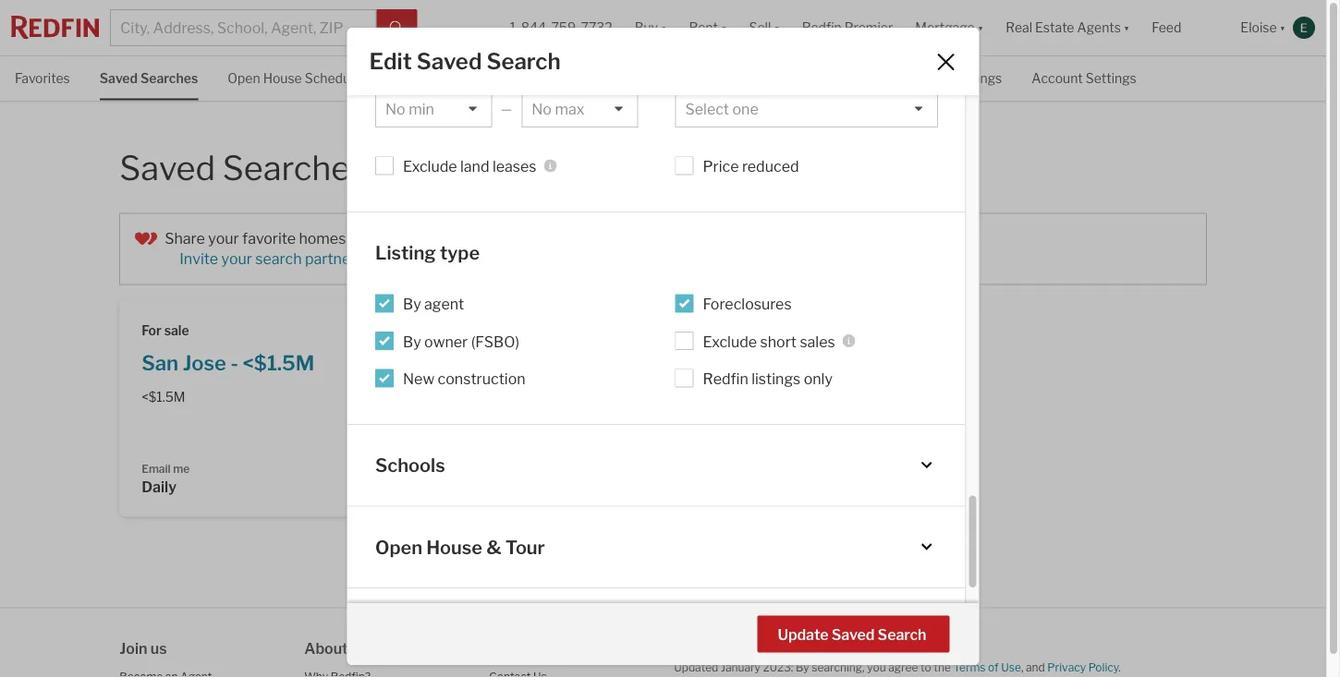 Task type: describe. For each thing, give the bounding box(es) containing it.
the
[[934, 662, 951, 675]]

no
[[854, 627, 874, 645]]

7732
[[581, 20, 613, 35]]

by agent
[[403, 296, 464, 314]]

feed
[[1153, 20, 1182, 35]]

your right with
[[382, 230, 413, 248]]

by for by agent
[[403, 296, 421, 314]]

edit saved search dialog
[[347, 0, 980, 671]]

open house & tour link
[[375, 535, 938, 561]]

partner
[[305, 250, 356, 268]]

email me daily
[[142, 463, 190, 496]]

2023:
[[763, 662, 794, 675]]

of
[[989, 662, 999, 675]]

update saved search
[[778, 626, 927, 644]]

for
[[142, 323, 162, 339]]

agent
[[424, 296, 464, 314]]

january
[[721, 662, 761, 675]]

join
[[120, 640, 148, 658]]

.
[[1119, 662, 1122, 675]]

2 vertical spatial by
[[796, 662, 810, 675]]

notification settings link
[[878, 56, 1003, 99]]

construction
[[437, 371, 525, 389]]

land
[[460, 158, 489, 176]]

daily
[[142, 478, 177, 496]]

account settings link
[[1032, 56, 1137, 99]]

user photo image
[[1294, 17, 1316, 39]]

owner
[[424, 333, 468, 351]]

jose
[[183, 351, 226, 376]]

share
[[165, 230, 205, 248]]

invite
[[180, 250, 218, 268]]

844-
[[521, 20, 552, 35]]

partner.
[[466, 230, 519, 248]]

favorite
[[242, 230, 296, 248]]

redfin for redfin listings only
[[703, 371, 748, 389]]

updated
[[674, 662, 719, 675]]

open house schedule
[[228, 71, 361, 86]]

home tours link
[[391, 56, 464, 99]]

join us
[[120, 640, 167, 658]]

1 horizontal spatial searches
[[223, 148, 368, 188]]

exclude for exclude short sales
[[703, 333, 757, 351]]

open for open house & tour
[[375, 537, 422, 559]]

agree
[[889, 662, 919, 675]]

home
[[391, 71, 427, 86]]

redfin premier button
[[791, 0, 905, 55]]

open for open house schedule
[[228, 71, 260, 86]]

notification
[[878, 71, 949, 86]]

agent
[[524, 71, 561, 86]]

all
[[811, 637, 825, 650]]

listing type
[[375, 242, 480, 265]]

new
[[403, 371, 434, 389]]

tours
[[430, 71, 464, 86]]

by owner (fsbo)
[[403, 333, 519, 351]]

homes
[[299, 230, 346, 248]]

rights
[[827, 637, 857, 650]]

settings for account settings
[[1086, 71, 1137, 86]]

saved inside button
[[832, 626, 875, 644]]

tour
[[505, 537, 545, 559]]

share your favorite homes with your search partner. invite your search partner
[[165, 230, 519, 268]]

updated january 2023: by searching, you agree to the terms of use , and privacy policy .
[[674, 662, 1122, 675]]

edit saved search element
[[369, 48, 912, 74]]

1-844-759-7732
[[510, 20, 613, 35]]

your right invite
[[221, 250, 252, 268]]

redfin listings only
[[703, 371, 833, 389]]

submit search image
[[390, 21, 404, 36]]

house for schedule
[[263, 71, 302, 86]]

about
[[305, 640, 348, 658]]

reduced
[[742, 158, 799, 176]]

san jose - <$1.5m
[[142, 351, 315, 376]]

favorites
[[15, 71, 70, 86]]

sale
[[164, 323, 189, 339]]

account settings
[[1032, 71, 1137, 86]]

redfin premier
[[802, 20, 894, 35]]



Task type: vqa. For each thing, say whether or not it's contained in the screenshot.
right "169K"
no



Task type: locate. For each thing, give the bounding box(es) containing it.
0 horizontal spatial redfin
[[703, 371, 748, 389]]

1-
[[510, 20, 521, 35]]

0 horizontal spatial house
[[263, 71, 302, 86]]

0 horizontal spatial settings
[[952, 71, 1003, 86]]

0 horizontal spatial exclude
[[403, 158, 457, 176]]

your up invite
[[208, 230, 239, 248]]

favorites link
[[15, 56, 70, 99]]

us right "about"
[[352, 640, 368, 658]]

by left owner
[[403, 333, 421, 351]]

price
[[703, 158, 739, 176]]

redfin inside edit saved search dialog
[[703, 371, 748, 389]]

searches down city, address, school, agent, zip search box
[[141, 71, 198, 86]]

home tours
[[391, 71, 464, 86]]

1 horizontal spatial us
[[352, 640, 368, 658]]

searches
[[141, 71, 198, 86], [223, 148, 368, 188]]

1 horizontal spatial list box
[[521, 90, 638, 128]]

0 horizontal spatial us
[[151, 640, 167, 658]]

&
[[486, 537, 501, 559]]

search for update saved search
[[878, 626, 927, 644]]

1 settings from the left
[[952, 71, 1003, 86]]

search left partner.
[[416, 230, 463, 248]]

1 vertical spatial exclude
[[703, 333, 757, 351]]

0 horizontal spatial list box
[[375, 90, 492, 128]]

only
[[804, 371, 833, 389]]

1 vertical spatial saved searches
[[119, 148, 368, 188]]

house left schedule
[[263, 71, 302, 86]]

house for &
[[426, 537, 482, 559]]

search down favorite
[[256, 250, 302, 268]]

price reduced
[[703, 158, 799, 176]]

with
[[349, 230, 379, 248]]

exclude land leases
[[403, 158, 536, 176]]

settings inside "notification settings" link
[[952, 71, 1003, 86]]

search inside button
[[878, 626, 927, 644]]

0 vertical spatial redfin
[[802, 20, 842, 35]]

update saved search button
[[758, 616, 950, 653]]

open
[[228, 71, 260, 86], [375, 537, 422, 559]]

City, Address, School, Agent, ZIP search field
[[110, 9, 377, 46]]

by left agent
[[403, 296, 421, 314]]

redfin inside redfin premier button
[[802, 20, 842, 35]]

0 vertical spatial saved searches
[[100, 71, 198, 86]]

and
[[1026, 662, 1046, 675]]

settings right notification
[[952, 71, 1003, 86]]

1 horizontal spatial search
[[878, 626, 927, 644]]

privacy policy link
[[1048, 662, 1119, 675]]

open house schedule link
[[228, 56, 361, 99]]

your agent
[[494, 71, 561, 86]]

no results button
[[832, 618, 947, 655]]

,
[[1022, 662, 1024, 675]]

1 horizontal spatial exclude
[[703, 333, 757, 351]]

leases
[[492, 158, 536, 176]]

use
[[1002, 662, 1022, 675]]

edit saved search
[[369, 48, 561, 74]]

results
[[877, 627, 925, 645]]

exclude for exclude land leases
[[403, 158, 457, 176]]

search up agree
[[878, 626, 927, 644]]

1 vertical spatial search
[[878, 626, 927, 644]]

invite your search partner link
[[180, 250, 356, 268]]

0 vertical spatial open
[[228, 71, 260, 86]]

0 vertical spatial exclude
[[403, 158, 457, 176]]

0 horizontal spatial search
[[487, 48, 561, 74]]

new construction
[[403, 371, 525, 389]]

-
[[231, 351, 238, 376]]

schools
[[375, 455, 445, 477]]

1 list box from the left
[[375, 90, 492, 128]]

list box up the reduced
[[675, 90, 938, 128]]

open down "schools"
[[375, 537, 422, 559]]

saved searches
[[100, 71, 198, 86], [119, 148, 368, 188]]

0 vertical spatial by
[[403, 296, 421, 314]]

2 us from the left
[[352, 640, 368, 658]]

open inside "link"
[[228, 71, 260, 86]]

search
[[487, 48, 561, 74], [878, 626, 927, 644]]

us right the join
[[151, 640, 167, 658]]

us for about us
[[352, 640, 368, 658]]

short
[[760, 333, 797, 351]]

type
[[440, 242, 480, 265]]

schools link
[[375, 453, 938, 479]]

2 settings from the left
[[1086, 71, 1137, 86]]

0 vertical spatial house
[[263, 71, 302, 86]]

0 horizontal spatial open
[[228, 71, 260, 86]]

exclude short sales
[[703, 333, 835, 351]]

(fsbo)
[[471, 333, 519, 351]]

list box
[[375, 90, 492, 128], [521, 90, 638, 128], [675, 90, 938, 128]]

1 horizontal spatial search
[[416, 230, 463, 248]]

listing
[[375, 242, 436, 265]]

1 horizontal spatial redfin
[[802, 20, 842, 35]]

house inside edit saved search dialog
[[426, 537, 482, 559]]

saved searches link
[[100, 56, 198, 99]]

you
[[868, 662, 887, 675]]

by for by owner (fsbo)
[[403, 333, 421, 351]]

open inside edit saved search dialog
[[375, 537, 422, 559]]

2 list box from the left
[[521, 90, 638, 128]]

terms of use link
[[954, 662, 1022, 675]]

sales
[[800, 333, 835, 351]]

1 vertical spatial redfin
[[703, 371, 748, 389]]

me
[[173, 463, 190, 476]]

redfin left listings
[[703, 371, 748, 389]]

—
[[501, 101, 512, 117]]

san
[[142, 351, 179, 376]]

house
[[263, 71, 302, 86], [426, 537, 482, 559]]

1 us from the left
[[151, 640, 167, 658]]

open house & tour
[[375, 537, 545, 559]]

reserved.
[[859, 637, 908, 650]]

house left &
[[426, 537, 482, 559]]

1 vertical spatial <$1.5m
[[142, 389, 185, 405]]

us
[[151, 640, 167, 658], [352, 640, 368, 658]]

1 vertical spatial search
[[256, 250, 302, 268]]

edit
[[369, 48, 412, 74]]

0 vertical spatial searches
[[141, 71, 198, 86]]

1 horizontal spatial <$1.5m
[[243, 351, 315, 376]]

1 vertical spatial by
[[403, 333, 421, 351]]

foreclosures
[[703, 296, 792, 314]]

1 horizontal spatial settings
[[1086, 71, 1137, 86]]

1-844-759-7732 link
[[510, 20, 613, 35]]

list box down home tours
[[375, 90, 492, 128]]

update
[[778, 626, 829, 644]]

notification settings
[[878, 71, 1003, 86]]

house inside "link"
[[263, 71, 302, 86]]

3 list box from the left
[[675, 90, 938, 128]]

search for edit saved search
[[487, 48, 561, 74]]

settings right account
[[1086, 71, 1137, 86]]

settings inside account settings link
[[1086, 71, 1137, 86]]

policy
[[1089, 662, 1119, 675]]

to
[[921, 662, 932, 675]]

0 vertical spatial search
[[416, 230, 463, 248]]

us for join us
[[151, 640, 167, 658]]

terms
[[954, 662, 986, 675]]

email
[[142, 463, 171, 476]]

schedule
[[305, 71, 361, 86]]

account
[[1032, 71, 1084, 86]]

2 horizontal spatial list box
[[675, 90, 938, 128]]

privacy
[[1048, 662, 1087, 675]]

redfin left premier in the top of the page
[[802, 20, 842, 35]]

search down the 1-
[[487, 48, 561, 74]]

exclude down foreclosures
[[703, 333, 757, 351]]

0 vertical spatial search
[[487, 48, 561, 74]]

1 horizontal spatial house
[[426, 537, 482, 559]]

<$1.5m down san
[[142, 389, 185, 405]]

premier
[[845, 20, 894, 35]]

2023
[[742, 637, 770, 650]]

1 vertical spatial house
[[426, 537, 482, 559]]

redfin for redfin premier
[[802, 20, 842, 35]]

feed button
[[1142, 0, 1230, 55]]

searches inside saved searches link
[[141, 71, 198, 86]]

list box down agent
[[521, 90, 638, 128]]

0 horizontal spatial searches
[[141, 71, 198, 86]]

open down city, address, school, agent, zip search box
[[228, 71, 260, 86]]

searching,
[[812, 662, 865, 675]]

searches up favorite
[[223, 148, 368, 188]]

759-
[[552, 20, 581, 35]]

1 vertical spatial searches
[[223, 148, 368, 188]]

settings
[[952, 71, 1003, 86], [1086, 71, 1137, 86]]

0 horizontal spatial search
[[256, 250, 302, 268]]

0 vertical spatial <$1.5m
[[243, 351, 315, 376]]

about us
[[305, 640, 368, 658]]

1 horizontal spatial open
[[375, 537, 422, 559]]

saved
[[417, 48, 482, 74], [100, 71, 138, 86], [119, 148, 216, 188], [832, 626, 875, 644]]

by right "2023:"
[[796, 662, 810, 675]]

0 horizontal spatial <$1.5m
[[142, 389, 185, 405]]

your agent link
[[494, 56, 561, 99]]

<$1.5m right -
[[243, 351, 315, 376]]

1 vertical spatial open
[[375, 537, 422, 559]]

redfin.
[[772, 637, 809, 650]]

settings for notification settings
[[952, 71, 1003, 86]]

exclude
[[403, 158, 457, 176], [703, 333, 757, 351]]

exclude left land
[[403, 158, 457, 176]]



